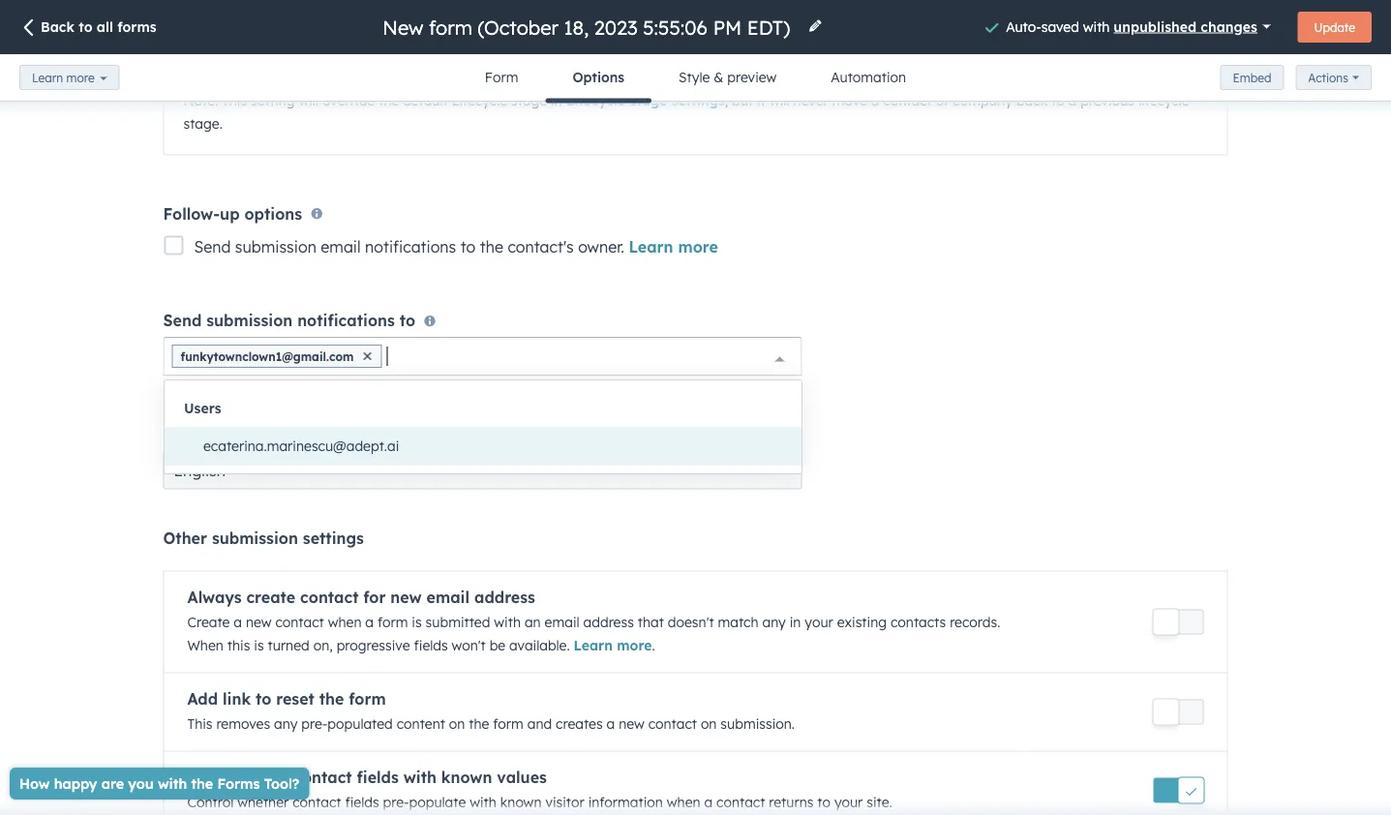 Task type: vqa. For each thing, say whether or not it's contained in the screenshot.
the bottommost SHOW
no



Task type: locate. For each thing, give the bounding box(es) containing it.
new inside add link to reset the form this removes any pre-populated content on the form and creates a new contact on submission.
[[619, 715, 645, 732]]

1 horizontal spatial more
[[617, 636, 652, 653]]

0 vertical spatial email
[[321, 237, 361, 256]]

0 vertical spatial form
[[378, 613, 408, 630]]

0 vertical spatial known
[[441, 767, 492, 787]]

1 vertical spatial your
[[834, 793, 863, 810]]

0 vertical spatial is
[[412, 613, 422, 630]]

0 horizontal spatial pre-
[[301, 715, 328, 732]]

1 vertical spatial this
[[187, 715, 213, 732]]

1 horizontal spatial pre-
[[383, 793, 409, 810]]

1 will from the left
[[299, 91, 319, 108]]

0 horizontal spatial populate
[[220, 767, 289, 787]]

2 vertical spatial more
[[617, 636, 652, 653]]

is left submitted
[[412, 613, 422, 630]]

message
[[287, 424, 355, 444]]

0 vertical spatial submission
[[235, 237, 316, 256]]

email up submitted
[[427, 587, 470, 606]]

1 vertical spatial more
[[678, 237, 718, 256]]

2 will from the left
[[770, 91, 790, 108]]

2 horizontal spatial new
[[619, 715, 645, 732]]

submission
[[235, 237, 316, 256], [206, 311, 293, 330], [212, 528, 298, 547]]

form for form
[[485, 69, 518, 86]]

on right the content
[[449, 715, 465, 732]]

when
[[328, 613, 362, 630], [667, 793, 701, 810]]

on
[[449, 715, 465, 732], [701, 715, 717, 732]]

page section element
[[0, 0, 1391, 103]]

lifecycle down options
[[566, 91, 626, 108]]

more
[[66, 70, 95, 85], [678, 237, 718, 256], [617, 636, 652, 653]]

submission up funkytownclown1@gmail.com
[[206, 311, 293, 330]]

style & preview
[[679, 69, 777, 86]]

any inside create a new contact when a form is submitted with an email address that doesn't match any in your existing contacts records. when this is turned on, progressive fields won't be available.
[[762, 613, 786, 630]]

pre- down reset
[[301, 715, 328, 732]]

create
[[187, 613, 230, 630]]

learn right available.
[[574, 636, 613, 653]]

email right an at the bottom
[[545, 613, 580, 630]]

will inside , but it will never move a contact or company back to a previous lifecycle stage.
[[770, 91, 790, 108]]

will
[[299, 91, 319, 108], [770, 91, 790, 108]]

pre-
[[187, 767, 220, 787]]

2 horizontal spatial email
[[545, 613, 580, 630]]

a
[[871, 91, 880, 108], [1069, 91, 1077, 108], [234, 613, 242, 630], [365, 613, 374, 630], [607, 715, 615, 732], [704, 793, 713, 810]]

None field
[[381, 14, 796, 40], [387, 337, 401, 376], [381, 14, 796, 40], [387, 337, 401, 376]]

information
[[588, 793, 663, 810]]

is right this
[[254, 636, 264, 653]]

in inside create a new contact when a form is submitted with an email address that doesn't match any in your existing contacts records. when this is turned on, progressive fields won't be available.
[[790, 613, 801, 630]]

to left "all"
[[79, 18, 92, 35]]

populate up whether
[[220, 767, 289, 787]]

when right information
[[667, 793, 701, 810]]

contact left or
[[883, 91, 932, 108]]

form inside button
[[485, 69, 518, 86]]

learn more link for .
[[574, 636, 652, 653]]

the
[[379, 91, 399, 108], [480, 237, 503, 256], [319, 689, 344, 708], [469, 715, 489, 732]]

1 horizontal spatial settings
[[672, 91, 725, 108]]

this down add on the bottom of page
[[187, 715, 213, 732]]

stage.
[[183, 115, 223, 132]]

2 vertical spatial email
[[545, 613, 580, 630]]

0 horizontal spatial on
[[449, 715, 465, 732]]

add
[[187, 689, 218, 708]]

with right saved
[[1083, 18, 1110, 35]]

1 vertical spatial settings
[[303, 528, 364, 547]]

any right "match"
[[762, 613, 786, 630]]

0 vertical spatial form
[[485, 69, 518, 86]]

known left values at the bottom of the page
[[441, 767, 492, 787]]

address up learn more .
[[583, 613, 634, 630]]

automation
[[831, 69, 906, 86]]

contact left for
[[300, 587, 359, 606]]

in
[[551, 91, 562, 108], [790, 613, 801, 630]]

email
[[321, 237, 361, 256], [427, 587, 470, 606], [545, 613, 580, 630]]

your inside pre-populate contact fields with known values control whether contact fields pre-populate with known visitor information when a contact returns to your site.
[[834, 793, 863, 810]]

contacts
[[891, 613, 946, 630]]

1 vertical spatial any
[[274, 715, 298, 732]]

, but it will never move a contact or company back to a previous lifecycle stage.
[[183, 91, 1190, 132]]

0 horizontal spatial your
[[805, 613, 833, 630]]

0 vertical spatial when
[[328, 613, 362, 630]]

to right returns
[[818, 793, 831, 810]]

known down values at the bottom of the page
[[500, 793, 542, 810]]

settings
[[672, 91, 725, 108], [303, 528, 364, 547]]

1 horizontal spatial stage
[[630, 91, 668, 108]]

1 vertical spatial email
[[427, 587, 470, 606]]

this
[[227, 636, 250, 653]]

your left site.
[[834, 793, 863, 810]]

send
[[194, 237, 231, 256], [163, 311, 202, 330]]

2 vertical spatial form
[[493, 715, 524, 732]]

1 horizontal spatial on
[[701, 715, 717, 732]]

known
[[441, 767, 492, 787], [500, 793, 542, 810]]

learn more link
[[629, 237, 718, 256], [574, 636, 652, 653]]

contact down populated
[[294, 767, 352, 787]]

address up an at the bottom
[[474, 587, 535, 606]]

0 horizontal spatial is
[[254, 636, 264, 653]]

email up send submission notifications to
[[321, 237, 361, 256]]

1 horizontal spatial your
[[834, 793, 863, 810]]

contact down .
[[648, 715, 697, 732]]

0 horizontal spatial this
[[187, 715, 213, 732]]

learn for learn more .
[[574, 636, 613, 653]]

english
[[174, 460, 226, 480]]

send for send submission notifications to
[[163, 311, 202, 330]]

a up progressive
[[365, 613, 374, 630]]

0 horizontal spatial more
[[66, 70, 95, 85]]

0 vertical spatial fields
[[414, 636, 448, 653]]

with inside page section element
[[1083, 18, 1110, 35]]

learn more link down that
[[574, 636, 652, 653]]

new inside create a new contact when a form is submitted with an email address that doesn't match any in your existing contacts records. when this is turned on, progressive fields won't be available.
[[246, 613, 272, 630]]

0 horizontal spatial stage
[[511, 91, 547, 108]]

2 vertical spatial new
[[619, 715, 645, 732]]

note:
[[183, 91, 218, 108]]

0 horizontal spatial any
[[274, 715, 298, 732]]

navigation containing form
[[458, 54, 934, 103]]

1 vertical spatial address
[[583, 613, 634, 630]]

when inside pre-populate contact fields with known values control whether contact fields pre-populate with known visitor information when a contact returns to your site.
[[667, 793, 701, 810]]

form up populated
[[349, 689, 386, 708]]

settings down style
[[672, 91, 725, 108]]

a up this
[[234, 613, 242, 630]]

1 horizontal spatial email
[[427, 587, 470, 606]]

the right reset
[[319, 689, 344, 708]]

1 vertical spatial and
[[527, 715, 552, 732]]

and left creates
[[527, 715, 552, 732]]

auto-
[[1006, 18, 1042, 35]]

navigation
[[458, 54, 934, 103]]

0 horizontal spatial will
[[299, 91, 319, 108]]

visitor
[[545, 793, 585, 810]]

in right "match"
[[790, 613, 801, 630]]

2 vertical spatial fields
[[345, 793, 379, 810]]

1 horizontal spatial address
[[583, 613, 634, 630]]

1 horizontal spatial this
[[222, 91, 247, 108]]

0 vertical spatial learn more link
[[629, 237, 718, 256]]

learn right owner.
[[629, 237, 673, 256]]

0 vertical spatial in
[[551, 91, 562, 108]]

form
[[378, 613, 408, 630], [349, 689, 386, 708], [493, 715, 524, 732]]

pre- inside add link to reset the form this removes any pre-populated content on the form and creates a new contact on submission.
[[301, 715, 328, 732]]

users
[[184, 400, 221, 417]]

submission down options
[[235, 237, 316, 256]]

1 vertical spatial form
[[163, 424, 204, 444]]

0 horizontal spatial learn
[[32, 70, 63, 85]]

submission for settings
[[212, 528, 298, 547]]

0 horizontal spatial when
[[328, 613, 362, 630]]

0 vertical spatial settings
[[672, 91, 725, 108]]

back to all forms
[[41, 18, 156, 35]]

this right 'note:'
[[222, 91, 247, 108]]

a inside pre-populate contact fields with known values control whether contact fields pre-populate with known visitor information when a contact returns to your site.
[[704, 793, 713, 810]]

form up values at the bottom of the page
[[493, 715, 524, 732]]

lifecycle
[[1139, 91, 1190, 108]]

a right creates
[[607, 715, 615, 732]]

when inside create a new contact when a form is submitted with an email address that doesn't match any in your existing contacts records. when this is turned on, progressive fields won't be available.
[[328, 613, 362, 630]]

style
[[679, 69, 710, 86]]

learn down back
[[32, 70, 63, 85]]

0 vertical spatial new
[[391, 587, 422, 606]]

0 horizontal spatial lifecycle
[[452, 91, 507, 108]]

contact inside create a new contact when a form is submitted with an email address that doesn't match any in your existing contacts records. when this is turned on, progressive fields won't be available.
[[275, 613, 324, 630]]

1 horizontal spatial populate
[[409, 793, 466, 810]]

2 on from the left
[[701, 715, 717, 732]]

lifecycle right the default
[[452, 91, 507, 108]]

changes
[[1201, 18, 1258, 35]]

any down reset
[[274, 715, 298, 732]]

contact up turned
[[275, 613, 324, 630]]

submission up create
[[212, 528, 298, 547]]

1 vertical spatial learn
[[629, 237, 673, 256]]

and
[[208, 424, 238, 444], [527, 715, 552, 732]]

settings up always create contact for new email address
[[303, 528, 364, 547]]

0 vertical spatial send
[[194, 237, 231, 256]]

1 vertical spatial when
[[667, 793, 701, 810]]

1 lifecycle from the left
[[452, 91, 507, 108]]

1 vertical spatial submission
[[206, 311, 293, 330]]

0 vertical spatial pre-
[[301, 715, 328, 732]]

embed
[[1233, 70, 1272, 85]]

submission for notifications
[[206, 311, 293, 330]]

2 vertical spatial learn
[[574, 636, 613, 653]]

contact
[[883, 91, 932, 108], [300, 587, 359, 606], [275, 613, 324, 630], [648, 715, 697, 732], [294, 767, 352, 787], [293, 793, 341, 810], [717, 793, 765, 810]]

1 horizontal spatial and
[[527, 715, 552, 732]]

1 horizontal spatial when
[[667, 793, 701, 810]]

0 horizontal spatial and
[[208, 424, 238, 444]]

send up users
[[163, 311, 202, 330]]

when
[[187, 636, 224, 653]]

1 vertical spatial in
[[790, 613, 801, 630]]

move
[[832, 91, 867, 108]]

1 horizontal spatial any
[[762, 613, 786, 630]]

0 vertical spatial notifications
[[365, 237, 456, 256]]

the right the content
[[469, 715, 489, 732]]

and down users
[[208, 424, 238, 444]]

form up progressive
[[378, 613, 408, 630]]

pre- down the content
[[383, 793, 409, 810]]

reset
[[276, 689, 315, 708]]

address inside create a new contact when a form is submitted with an email address that doesn't match any in your existing contacts records. when this is turned on, progressive fields won't be available.
[[583, 613, 634, 630]]

1 vertical spatial pre-
[[383, 793, 409, 810]]

more inside button
[[66, 70, 95, 85]]

form down users
[[163, 424, 204, 444]]

will right setting
[[299, 91, 319, 108]]

1 horizontal spatial lifecycle
[[566, 91, 626, 108]]

0 horizontal spatial known
[[441, 767, 492, 787]]

actions button
[[1296, 65, 1372, 90]]

any
[[762, 613, 786, 630], [274, 715, 298, 732]]

populate
[[220, 767, 289, 787], [409, 793, 466, 810]]

new down create
[[246, 613, 272, 630]]

stage
[[511, 91, 547, 108], [630, 91, 668, 108]]

will right it
[[770, 91, 790, 108]]

auto-saved with
[[1006, 18, 1114, 35]]

update button
[[1298, 12, 1372, 43]]

unpublished changes
[[1114, 18, 1258, 35]]

match
[[718, 613, 759, 630]]

0 vertical spatial address
[[474, 587, 535, 606]]

to inside pre-populate contact fields with known values control whether contact fields pre-populate with known visitor information when a contact returns to your site.
[[818, 793, 831, 810]]

1 horizontal spatial learn
[[574, 636, 613, 653]]

learn inside button
[[32, 70, 63, 85]]

1 vertical spatial learn more link
[[574, 636, 652, 653]]

new right for
[[391, 587, 422, 606]]

learn
[[32, 70, 63, 85], [629, 237, 673, 256], [574, 636, 613, 653]]

your left 'existing'
[[805, 613, 833, 630]]

form up note: this setting will override the default lifecycle stage in lifecycle stage settings
[[485, 69, 518, 86]]

1 horizontal spatial is
[[412, 613, 422, 630]]

0 vertical spatial your
[[805, 613, 833, 630]]

1 horizontal spatial known
[[500, 793, 542, 810]]

1 vertical spatial new
[[246, 613, 272, 630]]

existing
[[837, 613, 887, 630]]

0 vertical spatial more
[[66, 70, 95, 85]]

create
[[246, 587, 295, 606]]

learn more link for send submission email notifications to the contact's owner. learn more
[[629, 237, 718, 256]]

with up be
[[494, 613, 521, 630]]

1 horizontal spatial will
[[770, 91, 790, 108]]

0 horizontal spatial email
[[321, 237, 361, 256]]

populate down the content
[[409, 793, 466, 810]]

and inside add link to reset the form this removes any pre-populated content on the form and creates a new contact on submission.
[[527, 715, 552, 732]]

1 vertical spatial form
[[349, 689, 386, 708]]

2 vertical spatial submission
[[212, 528, 298, 547]]

your
[[805, 613, 833, 630], [834, 793, 863, 810]]

site.
[[867, 793, 892, 810]]

when down always create contact for new email address
[[328, 613, 362, 630]]

1 horizontal spatial form
[[485, 69, 518, 86]]

to right back
[[1052, 91, 1065, 108]]

0 vertical spatial populate
[[220, 767, 289, 787]]

learn more link right owner.
[[629, 237, 718, 256]]

1 on from the left
[[449, 715, 465, 732]]

0 vertical spatial any
[[762, 613, 786, 630]]

to right link
[[256, 689, 271, 708]]

send for send submission email notifications to the contact's owner. learn more
[[194, 237, 231, 256]]

0 vertical spatial learn
[[32, 70, 63, 85]]

this
[[222, 91, 247, 108], [187, 715, 213, 732]]

new right creates
[[619, 715, 645, 732]]

1 horizontal spatial in
[[790, 613, 801, 630]]

pre-
[[301, 715, 328, 732], [383, 793, 409, 810]]

form button
[[458, 54, 546, 101]]

all
[[97, 18, 113, 35]]

forms
[[117, 18, 156, 35]]

learn more button
[[19, 65, 120, 90]]

a left returns
[[704, 793, 713, 810]]

on left submission. at the bottom of the page
[[701, 715, 717, 732]]

1 vertical spatial send
[[163, 311, 202, 330]]

0 horizontal spatial new
[[246, 613, 272, 630]]

send down up
[[194, 237, 231, 256]]

a left the previous
[[1069, 91, 1077, 108]]

0 horizontal spatial form
[[163, 424, 204, 444]]

to
[[79, 18, 92, 35], [1052, 91, 1065, 108], [461, 237, 476, 256], [400, 311, 415, 330], [256, 689, 271, 708], [818, 793, 831, 810]]

2 horizontal spatial learn
[[629, 237, 673, 256]]

in right form button
[[551, 91, 562, 108]]

owner.
[[578, 237, 624, 256]]



Task type: describe. For each thing, give the bounding box(es) containing it.
won't
[[452, 636, 486, 653]]

doesn't
[[668, 613, 714, 630]]

but
[[732, 91, 754, 108]]

send submission email notifications to the contact's owner. learn more
[[194, 237, 718, 256]]

0 horizontal spatial address
[[474, 587, 535, 606]]

.
[[652, 636, 655, 653]]

default
[[403, 91, 448, 108]]

1 vertical spatial notifications
[[297, 311, 395, 330]]

other
[[163, 528, 207, 547]]

funkytownclown1@gmail.com
[[181, 349, 354, 364]]

with inside create a new contact when a form is submitted with an email address that doesn't match any in your existing contacts records. when this is turned on, progressive fields won't be available.
[[494, 613, 521, 630]]

options
[[244, 204, 302, 223]]

pre-populate contact fields with known values control whether contact fields pre-populate with known visitor information when a contact returns to your site.
[[187, 767, 892, 810]]

to inside add link to reset the form this removes any pre-populated content on the form and creates a new contact on submission.
[[256, 689, 271, 708]]

it
[[757, 91, 766, 108]]

more for learn more
[[66, 70, 95, 85]]

follow-up options
[[163, 204, 302, 223]]

form for form and error message language
[[163, 424, 204, 444]]

back to all forms link
[[19, 18, 156, 39]]

back
[[41, 18, 74, 35]]

turned
[[268, 636, 310, 653]]

language
[[360, 424, 433, 444]]

2 lifecycle from the left
[[566, 91, 626, 108]]

more for learn more .
[[617, 636, 652, 653]]

preview
[[727, 69, 777, 86]]

0 horizontal spatial in
[[551, 91, 562, 108]]

that
[[638, 613, 664, 630]]

contact right whether
[[293, 793, 341, 810]]

to left contact's
[[461, 237, 476, 256]]

never
[[794, 91, 829, 108]]

up
[[220, 204, 240, 223]]

a down automation
[[871, 91, 880, 108]]

with left visitor
[[470, 793, 497, 810]]

close image
[[364, 352, 371, 360]]

actions
[[1308, 70, 1349, 85]]

records.
[[950, 613, 1000, 630]]

unpublished changes button
[[1114, 13, 1271, 40]]

,
[[725, 91, 728, 108]]

update
[[1314, 20, 1356, 34]]

a inside add link to reset the form this removes any pre-populated content on the form and creates a new contact on submission.
[[607, 715, 615, 732]]

contact inside add link to reset the form this removes any pre-populated content on the form and creates a new contact on submission.
[[648, 715, 697, 732]]

saved
[[1042, 18, 1079, 35]]

available.
[[509, 636, 570, 653]]

will for it
[[770, 91, 790, 108]]

2 horizontal spatial more
[[678, 237, 718, 256]]

1 vertical spatial populate
[[409, 793, 466, 810]]

options
[[573, 69, 625, 86]]

form and error message language
[[163, 424, 433, 444]]

always create contact for new email address
[[187, 587, 535, 606]]

on,
[[313, 636, 333, 653]]

1 vertical spatial fields
[[357, 767, 399, 787]]

1 stage from the left
[[511, 91, 547, 108]]

to inside , but it will never move a contact or company back to a previous lifecycle stage.
[[1052, 91, 1065, 108]]

0 vertical spatial this
[[222, 91, 247, 108]]

learn for learn more
[[32, 70, 63, 85]]

this inside add link to reset the form this removes any pre-populated content on the form and creates a new contact on submission.
[[187, 715, 213, 732]]

navigation inside page section element
[[458, 54, 934, 103]]

populated
[[328, 715, 393, 732]]

always
[[187, 587, 242, 606]]

1 horizontal spatial new
[[391, 587, 422, 606]]

automation button
[[804, 54, 934, 101]]

contact left returns
[[717, 793, 765, 810]]

1 vertical spatial is
[[254, 636, 264, 653]]

contact inside , but it will never move a contact or company back to a previous lifecycle stage.
[[883, 91, 932, 108]]

&
[[714, 69, 724, 86]]

contact's
[[508, 237, 574, 256]]

submitted
[[426, 613, 490, 630]]

the left the default
[[379, 91, 399, 108]]

note: this setting will override the default lifecycle stage in lifecycle stage settings
[[183, 91, 725, 108]]

learn more
[[32, 70, 95, 85]]

form inside create a new contact when a form is submitted with an email address that doesn't match any in your existing contacts records. when this is turned on, progressive fields won't be available.
[[378, 613, 408, 630]]

options button
[[546, 54, 652, 103]]

for
[[363, 587, 386, 606]]

pre- inside pre-populate contact fields with known values control whether contact fields pre-populate with known visitor information when a contact returns to your site.
[[383, 793, 409, 810]]

style & preview button
[[652, 54, 804, 101]]

control
[[187, 793, 234, 810]]

fields inside create a new contact when a form is submitted with an email address that doesn't match any in your existing contacts records. when this is turned on, progressive fields won't be available.
[[414, 636, 448, 653]]

to down send submission email notifications to the contact's owner. learn more
[[400, 311, 415, 330]]

2 stage from the left
[[630, 91, 668, 108]]

english button
[[163, 451, 802, 489]]

0 vertical spatial and
[[208, 424, 238, 444]]

add link to reset the form this removes any pre-populated content on the form and creates a new contact on submission.
[[187, 689, 795, 732]]

progressive
[[337, 636, 410, 653]]

back
[[1017, 91, 1048, 108]]

submission for email
[[235, 237, 316, 256]]

1 vertical spatial known
[[500, 793, 542, 810]]

0 horizontal spatial settings
[[303, 528, 364, 547]]

error
[[243, 424, 282, 444]]

values
[[497, 767, 547, 787]]

whether
[[237, 793, 289, 810]]

will for setting
[[299, 91, 319, 108]]

to inside page section element
[[79, 18, 92, 35]]

your inside create a new contact when a form is submitted with an email address that doesn't match any in your existing contacts records. when this is turned on, progressive fields won't be available.
[[805, 613, 833, 630]]

ecaterina.marinescu@adept.ai
[[203, 438, 399, 455]]

removes
[[216, 715, 270, 732]]

any inside add link to reset the form this removes any pre-populated content on the form and creates a new contact on submission.
[[274, 715, 298, 732]]

creates
[[556, 715, 603, 732]]

users button
[[165, 392, 802, 425]]

an
[[525, 613, 541, 630]]

setting
[[251, 91, 295, 108]]

content
[[397, 715, 445, 732]]

create a new contact when a form is submitted with an email address that doesn't match any in your existing contacts records. when this is turned on, progressive fields won't be available.
[[187, 613, 1000, 653]]

previous
[[1081, 91, 1135, 108]]

with down the content
[[403, 767, 437, 787]]

send submission notifications to
[[163, 311, 415, 330]]

follow-
[[163, 204, 220, 223]]

ecaterina.marinescu@adept.ai button
[[184, 427, 802, 466]]

other submission settings
[[163, 528, 364, 547]]

the left contact's
[[480, 237, 503, 256]]

unpublished
[[1114, 18, 1197, 35]]

company
[[953, 91, 1013, 108]]

or
[[936, 91, 949, 108]]

link
[[223, 689, 251, 708]]

submission.
[[721, 715, 795, 732]]

be
[[490, 636, 506, 653]]

email inside create a new contact when a form is submitted with an email address that doesn't match any in your existing contacts records. when this is turned on, progressive fields won't be available.
[[545, 613, 580, 630]]



